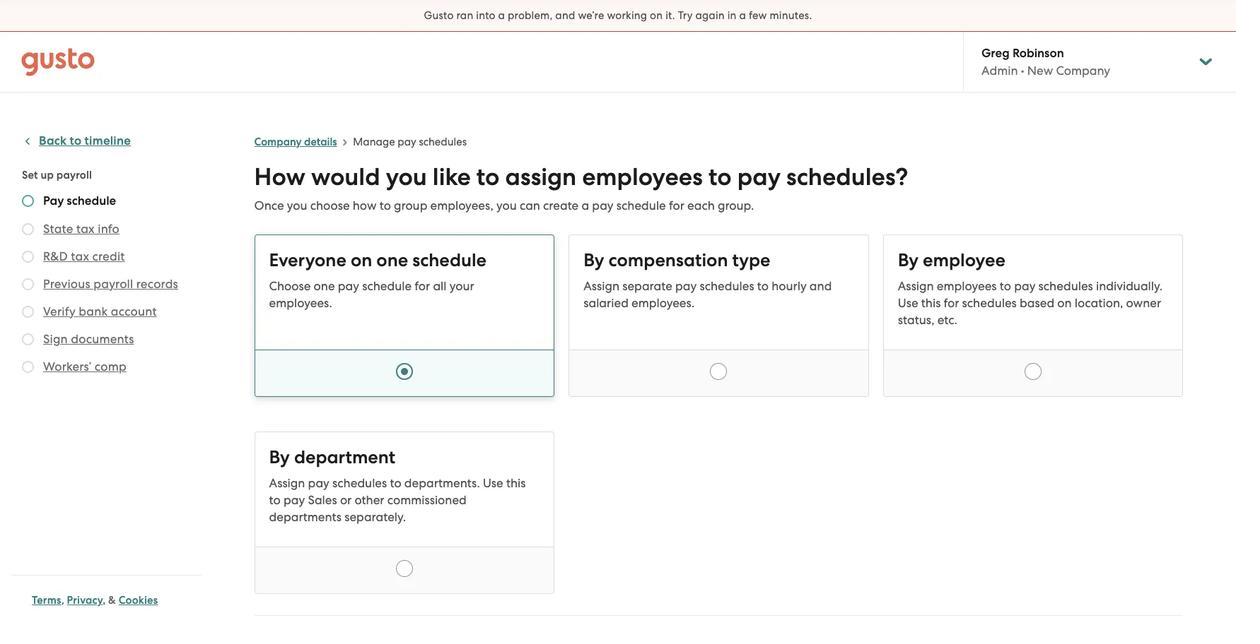 Task type: describe. For each thing, give the bounding box(es) containing it.
state tax info
[[43, 222, 120, 236]]

greg
[[982, 46, 1010, 61]]

0 horizontal spatial you
[[287, 199, 307, 213]]

payroll inside button
[[94, 277, 133, 291]]

gusto ran into a problem, and we're working on it. try again in a few minutes.
[[424, 9, 812, 22]]

minutes.
[[770, 9, 812, 22]]

1 vertical spatial company
[[254, 136, 302, 149]]

check image for state tax info
[[22, 224, 34, 236]]

2 , from the left
[[103, 595, 106, 608]]

employees inside assign employees to pay schedules individually. use this for schedules based on location, owner status, etc.
[[937, 279, 997, 294]]

on inside assign employees to pay schedules individually. use this for schedules based on location, owner status, etc.
[[1058, 296, 1072, 311]]

set up payroll
[[22, 169, 92, 182]]

check image for workers' comp
[[22, 361, 34, 373]]

manage pay schedules
[[353, 136, 467, 149]]

group.
[[718, 199, 754, 213]]

check image for r&d tax credit
[[22, 251, 34, 263]]

commissioned
[[387, 494, 467, 508]]

everyone
[[269, 250, 346, 272]]

to inside assign employees to pay schedules individually. use this for schedules based on location, owner status, etc.
[[1000, 279, 1011, 294]]

pay schedule list
[[22, 194, 196, 378]]

back to timeline
[[39, 134, 131, 149]]

status,
[[898, 313, 935, 327]]

based
[[1020, 296, 1055, 311]]

timeline
[[85, 134, 131, 149]]

for inside the choose one pay schedule for all your employees.
[[415, 279, 430, 294]]

r&d tax credit
[[43, 250, 125, 264]]

schedules inside assign pay schedules to departments. use this to pay sales or other commissioned departments separately.
[[332, 477, 387, 491]]

how
[[254, 163, 305, 192]]

•
[[1021, 64, 1025, 78]]

location,
[[1075, 296, 1123, 311]]

2 horizontal spatial you
[[496, 199, 517, 213]]

schedules up based at top right
[[1039, 279, 1093, 294]]

employees. inside assign separate pay schedules to hourly and salaried employees.
[[632, 296, 695, 311]]

sign
[[43, 332, 68, 347]]

verify
[[43, 305, 76, 319]]

schedule up all
[[413, 250, 487, 272]]

pay right manage
[[398, 136, 416, 149]]

workers' comp button
[[43, 359, 126, 376]]

we're
[[578, 9, 604, 22]]

employee
[[923, 250, 1006, 272]]

schedule inside how would you like to assign employees to pay schedules? once you choose how to group employees, you can create a pay schedule for each group.
[[617, 199, 666, 213]]

schedule inside list
[[67, 194, 116, 209]]

terms , privacy , & cookies
[[32, 595, 158, 608]]

verify bank account button
[[43, 303, 157, 320]]

1 horizontal spatial one
[[377, 250, 408, 272]]

2 horizontal spatial a
[[739, 9, 746, 22]]

individually.
[[1096, 279, 1163, 294]]

department
[[294, 447, 395, 469]]

schedule inside the choose one pay schedule for all your employees.
[[362, 279, 412, 294]]

back to timeline button
[[22, 133, 131, 150]]

a inside how would you like to assign employees to pay schedules? once you choose how to group employees, you can create a pay schedule for each group.
[[582, 199, 589, 213]]

&
[[108, 595, 116, 608]]

0 horizontal spatial on
[[351, 250, 372, 272]]

how
[[353, 199, 377, 213]]

choose
[[310, 199, 350, 213]]

employees,
[[430, 199, 494, 213]]

salaried
[[584, 296, 629, 311]]

info
[[98, 222, 120, 236]]

assign for employee
[[898, 279, 934, 294]]

for inside assign employees to pay schedules individually. use this for schedules based on location, owner status, etc.
[[944, 296, 959, 311]]

by employee
[[898, 250, 1006, 272]]

again
[[696, 9, 725, 22]]

terms link
[[32, 595, 61, 608]]

employees inside how would you like to assign employees to pay schedules? once you choose how to group employees, you can create a pay schedule for each group.
[[582, 163, 703, 192]]

owner
[[1126, 296, 1161, 311]]

assign for department
[[269, 477, 305, 491]]

your
[[450, 279, 474, 294]]

this inside assign employees to pay schedules individually. use this for schedules based on location, owner status, etc.
[[921, 296, 941, 311]]

previous payroll records
[[43, 277, 178, 291]]

set
[[22, 169, 38, 182]]

it.
[[666, 9, 675, 22]]

like
[[433, 163, 471, 192]]

0 vertical spatial and
[[555, 9, 575, 22]]

privacy
[[67, 595, 103, 608]]

previous
[[43, 277, 90, 291]]

home image
[[21, 48, 95, 76]]

schedules inside assign separate pay schedules to hourly and salaried employees.
[[700, 279, 754, 294]]

this inside assign pay schedules to departments. use this to pay sales or other commissioned departments separately.
[[506, 477, 526, 491]]

by compensation type
[[584, 250, 771, 272]]

privacy link
[[67, 595, 103, 608]]

0 vertical spatial on
[[650, 9, 663, 22]]

compensation
[[609, 250, 728, 272]]

assign employees to pay schedules individually. use this for schedules based on location, owner status, etc.
[[898, 279, 1163, 327]]

can
[[520, 199, 540, 213]]

pay schedule
[[43, 194, 116, 209]]

or
[[340, 494, 352, 508]]

one inside the choose one pay schedule for all your employees.
[[314, 279, 335, 294]]

state
[[43, 222, 73, 236]]

hourly
[[772, 279, 807, 294]]

to inside assign separate pay schedules to hourly and salaried employees.
[[757, 279, 769, 294]]

greg robinson admin • new company
[[982, 46, 1111, 78]]

separate
[[623, 279, 673, 294]]

into
[[476, 9, 496, 22]]

other
[[355, 494, 384, 508]]

verify bank account
[[43, 305, 157, 319]]

back
[[39, 134, 67, 149]]

records
[[136, 277, 178, 291]]

by for by department
[[269, 447, 290, 469]]

account
[[111, 305, 157, 319]]

choose
[[269, 279, 311, 294]]

gusto
[[424, 9, 454, 22]]



Task type: locate. For each thing, give the bounding box(es) containing it.
1 horizontal spatial by
[[584, 250, 604, 272]]

pay
[[398, 136, 416, 149], [737, 163, 781, 192], [592, 199, 614, 213], [338, 279, 359, 294], [675, 279, 697, 294], [1014, 279, 1036, 294], [308, 477, 330, 491], [284, 494, 305, 508]]

tax for info
[[76, 222, 95, 236]]

employees down employee
[[937, 279, 997, 294]]

1 vertical spatial one
[[314, 279, 335, 294]]

1 horizontal spatial this
[[921, 296, 941, 311]]

one up the choose one pay schedule for all your employees.
[[377, 250, 408, 272]]

employees. inside the choose one pay schedule for all your employees.
[[269, 296, 332, 311]]

2 horizontal spatial on
[[1058, 296, 1072, 311]]

you
[[386, 163, 427, 192], [287, 199, 307, 213], [496, 199, 517, 213]]

departments
[[269, 511, 342, 525]]

in
[[728, 9, 737, 22]]

assign inside assign separate pay schedules to hourly and salaried employees.
[[584, 279, 620, 294]]

sign documents
[[43, 332, 134, 347]]

schedules left based at top right
[[962, 296, 1017, 311]]

assign for compensation
[[584, 279, 620, 294]]

1 vertical spatial and
[[810, 279, 832, 294]]

assign pay schedules to departments. use this to pay sales or other commissioned departments separately.
[[269, 477, 526, 525]]

details
[[304, 136, 337, 149]]

0 horizontal spatial this
[[506, 477, 526, 491]]

by for by employee
[[898, 250, 919, 272]]

check image for previous
[[22, 279, 34, 291]]

2 horizontal spatial assign
[[898, 279, 934, 294]]

company details link
[[254, 136, 337, 149]]

check image for sign
[[22, 334, 34, 346]]

problem,
[[508, 9, 553, 22]]

pay up group.
[[737, 163, 781, 192]]

to right how
[[380, 199, 391, 213]]

3 check image from the top
[[22, 334, 34, 346]]

pay up sales
[[308, 477, 330, 491]]

use up status,
[[898, 296, 919, 311]]

documents
[[71, 332, 134, 347]]

employees. down separate at the right of page
[[632, 296, 695, 311]]

use inside assign employees to pay schedules individually. use this for schedules based on location, owner status, etc.
[[898, 296, 919, 311]]

to up the commissioned
[[390, 477, 402, 491]]

choose one pay schedule for all your employees.
[[269, 279, 474, 311]]

check image left r&d
[[22, 251, 34, 263]]

check image left the pay
[[22, 195, 34, 207]]

sign documents button
[[43, 331, 134, 348]]

1 horizontal spatial a
[[582, 199, 589, 213]]

ran
[[457, 9, 473, 22]]

2 vertical spatial for
[[944, 296, 959, 311]]

try
[[678, 9, 693, 22]]

for up etc.
[[944, 296, 959, 311]]

2 check image from the top
[[22, 306, 34, 318]]

terms
[[32, 595, 61, 608]]

1 vertical spatial payroll
[[94, 277, 133, 291]]

pay down everyone on one schedule
[[338, 279, 359, 294]]

a
[[498, 9, 505, 22], [739, 9, 746, 22], [582, 199, 589, 213]]

each
[[688, 199, 715, 213]]

by up 'departments'
[[269, 447, 290, 469]]

None radio
[[710, 364, 727, 381], [396, 561, 413, 578], [710, 364, 727, 381], [396, 561, 413, 578]]

you left can
[[496, 199, 517, 213]]

0 horizontal spatial a
[[498, 9, 505, 22]]

to down employee
[[1000, 279, 1011, 294]]

company details
[[254, 136, 337, 149]]

comp
[[95, 360, 126, 374]]

you right once
[[287, 199, 307, 213]]

state tax info button
[[43, 221, 120, 238]]

0 horizontal spatial by
[[269, 447, 290, 469]]

schedules up like
[[419, 136, 467, 149]]

,
[[61, 595, 64, 608], [103, 595, 106, 608]]

you up group
[[386, 163, 427, 192]]

this
[[921, 296, 941, 311], [506, 477, 526, 491]]

to right the back
[[70, 134, 82, 149]]

schedules up other
[[332, 477, 387, 491]]

0 horizontal spatial ,
[[61, 595, 64, 608]]

schedule
[[67, 194, 116, 209], [617, 199, 666, 213], [413, 250, 487, 272], [362, 279, 412, 294]]

1 , from the left
[[61, 595, 64, 608]]

1 employees. from the left
[[269, 296, 332, 311]]

few
[[749, 9, 767, 22]]

0 vertical spatial one
[[377, 250, 408, 272]]

1 horizontal spatial ,
[[103, 595, 106, 608]]

would
[[311, 163, 380, 192]]

to right like
[[477, 163, 500, 192]]

on right based at top right
[[1058, 296, 1072, 311]]

2 horizontal spatial for
[[944, 296, 959, 311]]

separately.
[[345, 511, 406, 525]]

check image left sign
[[22, 334, 34, 346]]

employees up each
[[582, 163, 703, 192]]

by
[[584, 250, 604, 272], [898, 250, 919, 272], [269, 447, 290, 469]]

assign up the salaried on the top of the page
[[584, 279, 620, 294]]

employees. down choose
[[269, 296, 332, 311]]

company right new
[[1056, 64, 1111, 78]]

for
[[669, 199, 685, 213], [415, 279, 430, 294], [944, 296, 959, 311]]

assign up 'departments'
[[269, 477, 305, 491]]

sales
[[308, 494, 337, 508]]

departments.
[[404, 477, 480, 491]]

schedule down everyone on one schedule
[[362, 279, 412, 294]]

assign inside assign employees to pay schedules individually. use this for schedules based on location, owner status, etc.
[[898, 279, 934, 294]]

use inside assign pay schedules to departments. use this to pay sales or other commissioned departments separately.
[[483, 477, 503, 491]]

group
[[394, 199, 427, 213]]

employees.
[[269, 296, 332, 311], [632, 296, 695, 311]]

up
[[41, 169, 54, 182]]

schedules down type
[[700, 279, 754, 294]]

1 vertical spatial tax
[[71, 250, 89, 264]]

everyone on one schedule
[[269, 250, 487, 272]]

pay up 'departments'
[[284, 494, 305, 508]]

previous payroll records button
[[43, 276, 178, 293]]

workers'
[[43, 360, 92, 374]]

company inside greg robinson admin • new company
[[1056, 64, 1111, 78]]

2 vertical spatial on
[[1058, 296, 1072, 311]]

0 horizontal spatial use
[[483, 477, 503, 491]]

None button
[[254, 235, 555, 398], [569, 235, 869, 398], [883, 235, 1184, 398], [254, 432, 555, 595], [254, 235, 555, 398], [569, 235, 869, 398], [883, 235, 1184, 398], [254, 432, 555, 595]]

by left employee
[[898, 250, 919, 272]]

pay inside the choose one pay schedule for all your employees.
[[338, 279, 359, 294]]

by department
[[269, 447, 395, 469]]

use right departments.
[[483, 477, 503, 491]]

company up how
[[254, 136, 302, 149]]

assign inside assign pay schedules to departments. use this to pay sales or other commissioned departments separately.
[[269, 477, 305, 491]]

one down everyone
[[314, 279, 335, 294]]

schedules
[[419, 136, 467, 149], [700, 279, 754, 294], [1039, 279, 1093, 294], [962, 296, 1017, 311], [332, 477, 387, 491]]

0 vertical spatial use
[[898, 296, 919, 311]]

create
[[543, 199, 579, 213]]

on up the choose one pay schedule for all your employees.
[[351, 250, 372, 272]]

0 horizontal spatial and
[[555, 9, 575, 22]]

bank
[[79, 305, 108, 319]]

check image
[[22, 195, 34, 207], [22, 224, 34, 236], [22, 251, 34, 263], [22, 361, 34, 373]]

1 vertical spatial this
[[506, 477, 526, 491]]

a right in
[[739, 9, 746, 22]]

for left all
[[415, 279, 430, 294]]

check image left verify
[[22, 306, 34, 318]]

on left it.
[[650, 9, 663, 22]]

check image
[[22, 279, 34, 291], [22, 306, 34, 318], [22, 334, 34, 346]]

1 vertical spatial for
[[415, 279, 430, 294]]

manage
[[353, 136, 395, 149]]

to up group.
[[709, 163, 732, 192]]

on
[[650, 9, 663, 22], [351, 250, 372, 272], [1058, 296, 1072, 311]]

check image left state
[[22, 224, 34, 236]]

all
[[433, 279, 447, 294]]

assign separate pay schedules to hourly and salaried employees.
[[584, 279, 832, 311]]

1 vertical spatial check image
[[22, 306, 34, 318]]

for left each
[[669, 199, 685, 213]]

and
[[555, 9, 575, 22], [810, 279, 832, 294]]

r&d tax credit button
[[43, 248, 125, 265]]

for inside how would you like to assign employees to pay schedules? once you choose how to group employees, you can create a pay schedule for each group.
[[669, 199, 685, 213]]

0 horizontal spatial for
[[415, 279, 430, 294]]

2 employees. from the left
[[632, 296, 695, 311]]

1 horizontal spatial for
[[669, 199, 685, 213]]

and inside assign separate pay schedules to hourly and salaried employees.
[[810, 279, 832, 294]]

schedules?
[[787, 163, 908, 192]]

by for by compensation type
[[584, 250, 604, 272]]

to inside button
[[70, 134, 82, 149]]

check image for verify
[[22, 306, 34, 318]]

1 check image from the top
[[22, 195, 34, 207]]

how would you like to assign employees to pay schedules? once you choose how to group employees, you can create a pay schedule for each group.
[[254, 163, 908, 213]]

pay right create in the left of the page
[[592, 199, 614, 213]]

0 vertical spatial this
[[921, 296, 941, 311]]

1 horizontal spatial payroll
[[94, 277, 133, 291]]

1 horizontal spatial employees.
[[632, 296, 695, 311]]

3 check image from the top
[[22, 251, 34, 263]]

to left hourly
[[757, 279, 769, 294]]

1 horizontal spatial employees
[[937, 279, 997, 294]]

payroll up pay schedule
[[56, 169, 92, 182]]

etc.
[[938, 313, 957, 327]]

new
[[1028, 64, 1053, 78]]

cookies button
[[119, 593, 158, 610]]

and right hourly
[[810, 279, 832, 294]]

pay inside assign separate pay schedules to hourly and salaried employees.
[[675, 279, 697, 294]]

0 horizontal spatial payroll
[[56, 169, 92, 182]]

payroll
[[56, 169, 92, 182], [94, 277, 133, 291]]

1 horizontal spatial company
[[1056, 64, 1111, 78]]

a right create in the left of the page
[[582, 199, 589, 213]]

0 horizontal spatial assign
[[269, 477, 305, 491]]

by up the salaried on the top of the page
[[584, 250, 604, 272]]

tax
[[76, 222, 95, 236], [71, 250, 89, 264]]

1 vertical spatial on
[[351, 250, 372, 272]]

1 horizontal spatial assign
[[584, 279, 620, 294]]

once
[[254, 199, 284, 213]]

pay
[[43, 194, 64, 209]]

1 vertical spatial use
[[483, 477, 503, 491]]

tax right r&d
[[71, 250, 89, 264]]

, left &
[[103, 595, 106, 608]]

payroll down credit
[[94, 277, 133, 291]]

2 check image from the top
[[22, 224, 34, 236]]

check image left 'previous'
[[22, 279, 34, 291]]

0 vertical spatial for
[[669, 199, 685, 213]]

a right into
[[498, 9, 505, 22]]

type
[[732, 250, 771, 272]]

0 horizontal spatial one
[[314, 279, 335, 294]]

0 horizontal spatial employees.
[[269, 296, 332, 311]]

0 horizontal spatial company
[[254, 136, 302, 149]]

0 vertical spatial company
[[1056, 64, 1111, 78]]

schedule up state tax info
[[67, 194, 116, 209]]

schedule left each
[[617, 199, 666, 213]]

None radio
[[396, 364, 413, 381], [1025, 364, 1042, 381], [396, 364, 413, 381], [1025, 364, 1042, 381]]

1 vertical spatial employees
[[937, 279, 997, 294]]

assign up status,
[[898, 279, 934, 294]]

1 horizontal spatial on
[[650, 9, 663, 22]]

assign
[[584, 279, 620, 294], [898, 279, 934, 294], [269, 477, 305, 491]]

2 horizontal spatial by
[[898, 250, 919, 272]]

to
[[70, 134, 82, 149], [477, 163, 500, 192], [709, 163, 732, 192], [380, 199, 391, 213], [757, 279, 769, 294], [1000, 279, 1011, 294], [390, 477, 402, 491], [269, 494, 281, 508]]

1 check image from the top
[[22, 279, 34, 291]]

0 horizontal spatial employees
[[582, 163, 703, 192]]

workers' comp
[[43, 360, 126, 374]]

1 horizontal spatial use
[[898, 296, 919, 311]]

, left privacy
[[61, 595, 64, 608]]

0 vertical spatial check image
[[22, 279, 34, 291]]

and left we're
[[555, 9, 575, 22]]

tax for credit
[[71, 250, 89, 264]]

0 vertical spatial tax
[[76, 222, 95, 236]]

4 check image from the top
[[22, 361, 34, 373]]

1 horizontal spatial you
[[386, 163, 427, 192]]

pay up based at top right
[[1014, 279, 1036, 294]]

2 vertical spatial check image
[[22, 334, 34, 346]]

pay inside assign employees to pay schedules individually. use this for schedules based on location, owner status, etc.
[[1014, 279, 1036, 294]]

0 vertical spatial employees
[[582, 163, 703, 192]]

to up 'departments'
[[269, 494, 281, 508]]

pay down by compensation type
[[675, 279, 697, 294]]

1 horizontal spatial and
[[810, 279, 832, 294]]

robinson
[[1013, 46, 1064, 61]]

credit
[[92, 250, 125, 264]]

tax left info
[[76, 222, 95, 236]]

assign
[[505, 163, 577, 192]]

0 vertical spatial payroll
[[56, 169, 92, 182]]

use
[[898, 296, 919, 311], [483, 477, 503, 491]]

check image left workers'
[[22, 361, 34, 373]]



Task type: vqa. For each thing, say whether or not it's contained in the screenshot.
to within the Assign employees to pay schedules individually. Use this for schedules based on location, owner status, etc.
yes



